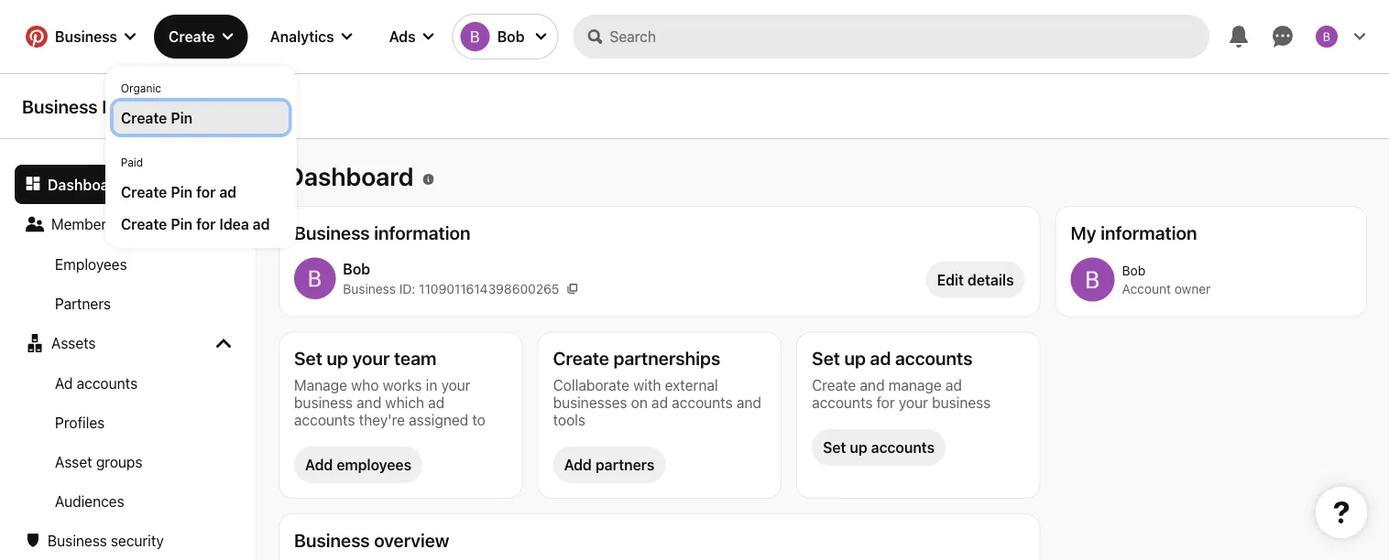Task type: vqa. For each thing, say whether or not it's contained in the screenshot.


Task type: locate. For each thing, give the bounding box(es) containing it.
for left idea at the top
[[196, 215, 216, 233]]

information for my information
[[1101, 222, 1197, 243]]

up inside set up your team manage who works in your business and which ad accounts they're assigned to
[[327, 348, 348, 369]]

for inside create pin for idea ad link
[[196, 215, 216, 233]]

and left which
[[357, 394, 382, 412]]

for up set up accounts button
[[877, 394, 895, 412]]

2 horizontal spatial bob image
[[1316, 26, 1338, 48]]

audiences
[[55, 493, 124, 510]]

ad
[[219, 183, 237, 201], [253, 215, 270, 233], [870, 348, 891, 369], [946, 377, 962, 394], [428, 394, 445, 412], [652, 394, 668, 412]]

bob image
[[461, 22, 490, 51], [1316, 26, 1338, 48], [1071, 258, 1115, 302]]

create pin link
[[121, 107, 281, 128]]

business left id:
[[343, 281, 396, 296]]

search icon image
[[588, 29, 603, 44]]

set up ad accounts create and manage ad accounts for your business
[[812, 348, 991, 412]]

up inside set up ad accounts create and manage ad accounts for your business
[[845, 348, 866, 369]]

analytics
[[270, 28, 334, 45]]

employees
[[337, 457, 412, 474]]

manage
[[889, 377, 942, 394]]

0 horizontal spatial business
[[294, 394, 353, 412]]

bob left account switcher arrow icon
[[497, 28, 525, 45]]

create inside create pin link
[[121, 109, 167, 126]]

1 horizontal spatial information
[[1101, 222, 1197, 243]]

create inside create pin for idea ad link
[[121, 215, 167, 233]]

create down dashboard 'button'
[[121, 215, 167, 233]]

1 vertical spatial for
[[196, 215, 216, 233]]

bob account owner
[[1122, 263, 1211, 297]]

create inside the "create partnerships collaborate with external businesses on ad accounts and tools"
[[553, 348, 609, 369]]

2 pin from the top
[[171, 183, 193, 201]]

create for create pin for idea ad
[[121, 215, 167, 233]]

to
[[472, 412, 486, 429]]

2 vertical spatial for
[[877, 394, 895, 412]]

create for create partnerships collaborate with external businesses on ad accounts and tools
[[553, 348, 609, 369]]

1 horizontal spatial your
[[441, 377, 471, 394]]

2 horizontal spatial bob
[[1122, 263, 1146, 278]]

0 horizontal spatial your
[[352, 348, 390, 369]]

ad right "on" on the left bottom
[[652, 394, 668, 412]]

bob image inside button
[[461, 22, 490, 51]]

create pin
[[121, 109, 193, 126]]

0 horizontal spatial and
[[357, 394, 382, 412]]

information up id:
[[374, 222, 471, 243]]

asset groups
[[55, 454, 142, 471]]

2 horizontal spatial your
[[899, 394, 928, 412]]

owner
[[1175, 282, 1211, 297]]

set inside set up your team manage who works in your business and which ad accounts they're assigned to
[[294, 348, 322, 369]]

add employees
[[305, 457, 412, 474]]

business inside button
[[55, 28, 117, 45]]

ad accounts
[[55, 375, 138, 392]]

1 vertical spatial more sections image
[[216, 336, 231, 351]]

and
[[860, 377, 885, 394], [357, 394, 382, 412], [737, 394, 761, 412]]

set up accounts
[[823, 439, 935, 457]]

business inside button
[[48, 532, 107, 550]]

business up bob image
[[294, 222, 370, 243]]

dashboard inside 'button'
[[48, 176, 123, 193]]

idea
[[219, 215, 249, 233]]

dashboard button
[[15, 165, 242, 204]]

2 business from the left
[[932, 394, 991, 412]]

details
[[968, 271, 1014, 289]]

ad right which
[[428, 394, 445, 412]]

more sections image inside members dropdown button
[[216, 217, 231, 232]]

business
[[294, 394, 353, 412], [932, 394, 991, 412]]

set up your team manage who works in your business and which ad accounts they're assigned to
[[294, 348, 486, 429]]

analytics button
[[255, 15, 367, 59]]

bob inside button
[[497, 28, 525, 45]]

pin inside menu item
[[171, 109, 193, 126]]

manage
[[294, 377, 347, 394]]

1 horizontal spatial add
[[564, 457, 592, 474]]

create pin for ad
[[121, 183, 237, 201]]

business inside set up ad accounts create and manage ad accounts for your business
[[932, 394, 991, 412]]

your right in
[[441, 377, 471, 394]]

0 horizontal spatial bob image
[[461, 22, 490, 51]]

create down paid
[[121, 183, 167, 201]]

dashboard
[[286, 161, 414, 192], [48, 176, 123, 193]]

dashboard up business information
[[286, 161, 414, 192]]

edit details button
[[926, 262, 1025, 298]]

and left manage
[[860, 377, 885, 394]]

with
[[633, 377, 661, 394]]

your inside set up ad accounts create and manage ad accounts for your business
[[899, 394, 928, 412]]

business inside set up your team manage who works in your business and which ad accounts they're assigned to
[[294, 394, 353, 412]]

for
[[196, 183, 216, 201], [196, 215, 216, 233], [877, 394, 895, 412]]

1 business from the left
[[294, 394, 353, 412]]

ads button
[[374, 15, 449, 59]]

bob right bob image
[[343, 260, 370, 277]]

set inside set up ad accounts create and manage ad accounts for your business
[[812, 348, 840, 369]]

up for accounts
[[850, 439, 868, 457]]

your
[[352, 348, 390, 369], [441, 377, 471, 394], [899, 394, 928, 412]]

set for set up ad accounts
[[812, 348, 840, 369]]

information up bob account owner at the right of page
[[1101, 222, 1197, 243]]

2 more sections image from the top
[[216, 336, 231, 351]]

business down audiences
[[48, 532, 107, 550]]

security
[[111, 532, 164, 550]]

dashboard up members
[[48, 176, 123, 193]]

organic element
[[113, 74, 288, 134]]

1 add from the left
[[305, 457, 333, 474]]

0 vertical spatial for
[[196, 183, 216, 201]]

bob up account
[[1122, 263, 1146, 278]]

bob
[[497, 28, 525, 45], [343, 260, 370, 277], [1122, 263, 1146, 278]]

who
[[351, 377, 379, 394]]

create for create
[[169, 28, 215, 45]]

1 horizontal spatial business
[[932, 394, 991, 412]]

add
[[305, 457, 333, 474], [564, 457, 592, 474]]

accounts
[[895, 348, 973, 369], [77, 375, 138, 392], [672, 394, 733, 412], [812, 394, 873, 412], [294, 412, 355, 429], [871, 439, 935, 457]]

for up create pin for idea ad link
[[196, 183, 216, 201]]

1 information from the left
[[374, 222, 471, 243]]

create inside 'create' popup button
[[169, 28, 215, 45]]

business overview
[[294, 530, 450, 551]]

create right the business badge dropdown menu button icon on the left of page
[[169, 28, 215, 45]]

assets image
[[26, 335, 44, 353]]

1 horizontal spatial bob
[[497, 28, 525, 45]]

works
[[383, 377, 422, 394]]

on
[[631, 394, 648, 412]]

profiles
[[55, 414, 105, 432]]

id:
[[399, 281, 415, 296]]

up
[[327, 348, 348, 369], [845, 348, 866, 369], [850, 439, 868, 457]]

0 horizontal spatial information
[[374, 222, 471, 243]]

create inside set up ad accounts create and manage ad accounts for your business
[[812, 377, 856, 394]]

members
[[51, 215, 114, 233]]

create pin for idea ad
[[121, 215, 270, 233]]

external
[[665, 377, 718, 394]]

partners
[[596, 457, 655, 474]]

account
[[1122, 282, 1171, 297]]

pin for create pin for idea ad
[[171, 215, 193, 233]]

more sections image for ad accounts
[[216, 336, 231, 351]]

set inside button
[[823, 439, 846, 457]]

asset groups button
[[15, 443, 242, 482]]

and right the external
[[737, 394, 761, 412]]

1 horizontal spatial bob image
[[1071, 258, 1115, 302]]

more sections image
[[216, 217, 231, 232], [216, 336, 231, 351]]

business id: 1109011614398600265
[[343, 281, 559, 296]]

and inside set up ad accounts create and manage ad accounts for your business
[[860, 377, 885, 394]]

business left the business badge dropdown menu button icon on the left of page
[[55, 28, 117, 45]]

create inside create pin for ad link
[[121, 183, 167, 201]]

create up set up accounts button
[[812, 377, 856, 394]]

information
[[374, 222, 471, 243], [1101, 222, 1197, 243]]

your up set up accounts button
[[899, 394, 928, 412]]

1 horizontal spatial and
[[737, 394, 761, 412]]

2 horizontal spatial and
[[860, 377, 885, 394]]

for inside create pin for ad link
[[196, 183, 216, 201]]

add left employees
[[305, 457, 333, 474]]

create button
[[154, 15, 248, 59]]

0 horizontal spatial bob
[[343, 260, 370, 277]]

2 vertical spatial pin
[[171, 215, 193, 233]]

ad up idea at the top
[[219, 183, 237, 201]]

employees
[[55, 256, 127, 273]]

0 vertical spatial pin
[[171, 109, 193, 126]]

tools
[[553, 412, 586, 429]]

business down the add employees
[[294, 530, 370, 551]]

in
[[426, 377, 437, 394]]

1 pin from the top
[[171, 109, 193, 126]]

pin
[[171, 109, 193, 126], [171, 183, 193, 201], [171, 215, 193, 233]]

add down tools
[[564, 457, 592, 474]]

audiences button
[[15, 482, 242, 521]]

ad
[[55, 375, 73, 392]]

0 horizontal spatial add
[[305, 457, 333, 474]]

Search text field
[[610, 15, 1210, 59]]

1 vertical spatial pin
[[171, 183, 193, 201]]

2 add from the left
[[564, 457, 592, 474]]

for inside set up ad accounts create and manage ad accounts for your business
[[877, 394, 895, 412]]

business down business button
[[22, 96, 98, 117]]

create down organic
[[121, 109, 167, 126]]

create up "collaborate"
[[553, 348, 609, 369]]

assets button
[[15, 324, 242, 364]]

your up who
[[352, 348, 390, 369]]

2 information from the left
[[1101, 222, 1197, 243]]

business badge dropdown menu button image
[[125, 31, 136, 42]]

add for your
[[305, 457, 333, 474]]

business
[[55, 28, 117, 45], [22, 96, 98, 117], [294, 222, 370, 243], [343, 281, 396, 296], [294, 530, 370, 551], [48, 532, 107, 550]]

up inside button
[[850, 439, 868, 457]]

3 pin from the top
[[171, 215, 193, 233]]

1 more sections image from the top
[[216, 217, 231, 232]]

0 horizontal spatial dashboard
[[48, 176, 123, 193]]

set
[[294, 348, 322, 369], [812, 348, 840, 369], [823, 439, 846, 457]]

0 vertical spatial more sections image
[[216, 217, 231, 232]]

create
[[169, 28, 215, 45], [121, 109, 167, 126], [121, 183, 167, 201], [121, 215, 167, 233], [553, 348, 609, 369], [812, 377, 856, 394]]

more sections image for employees
[[216, 217, 231, 232]]

ads
[[389, 28, 416, 45]]

team
[[394, 348, 437, 369]]



Task type: describe. For each thing, give the bounding box(es) containing it.
businesses
[[553, 394, 627, 412]]

account switcher arrow icon image
[[536, 31, 547, 42]]

assets
[[51, 335, 96, 352]]

ad accounts button
[[15, 364, 242, 403]]

overview
[[374, 530, 450, 551]]

profiles button
[[15, 403, 242, 443]]

create pin for ad link
[[121, 181, 281, 203]]

add partners button
[[553, 447, 666, 484]]

business for business overview
[[294, 530, 370, 551]]

ad right manage
[[946, 377, 962, 394]]

asset
[[55, 454, 92, 471]]

1 horizontal spatial dashboard
[[286, 161, 414, 192]]

ad inside set up your team manage who works in your business and which ad accounts they're assigned to
[[428, 394, 445, 412]]

assigned
[[409, 412, 468, 429]]

up for ad
[[845, 348, 866, 369]]

set for set up your team
[[294, 348, 322, 369]]

create for create pin for ad
[[121, 183, 167, 201]]

1109011614398600265
[[419, 281, 559, 296]]

security image
[[26, 534, 40, 549]]

dashboard image
[[26, 176, 40, 191]]

business for business manager
[[22, 96, 98, 117]]

my information
[[1071, 222, 1197, 243]]

for for idea
[[196, 215, 216, 233]]

business information
[[294, 222, 471, 243]]

business for business id: 1109011614398600265
[[343, 281, 396, 296]]

ad inside the "create partnerships collaborate with external businesses on ad accounts and tools"
[[652, 394, 668, 412]]

my
[[1071, 222, 1097, 243]]

members button
[[15, 204, 242, 245]]

pinterest image
[[26, 26, 48, 48]]

set up accounts button
[[812, 430, 946, 466]]

collaborate
[[553, 377, 630, 394]]

accounts inside the "create partnerships collaborate with external businesses on ad accounts and tools"
[[672, 394, 733, 412]]

employees button
[[15, 245, 242, 284]]

organic
[[121, 82, 161, 94]]

create partnerships collaborate with external businesses on ad accounts and tools
[[553, 348, 761, 429]]

business for business
[[55, 28, 117, 45]]

up for your
[[327, 348, 348, 369]]

business manager
[[22, 96, 176, 117]]

accounts inside set up your team manage who works in your business and which ad accounts they're assigned to
[[294, 412, 355, 429]]

pin for create pin for ad
[[171, 183, 193, 201]]

and inside the "create partnerships collaborate with external businesses on ad accounts and tools"
[[737, 394, 761, 412]]

which
[[385, 394, 424, 412]]

add employees button
[[294, 447, 423, 484]]

create for create pin
[[121, 109, 167, 126]]

create pin menu item
[[113, 102, 288, 134]]

ad up manage
[[870, 348, 891, 369]]

manager
[[102, 96, 176, 117]]

for for ad
[[196, 183, 216, 201]]

and inside set up your team manage who works in your business and which ad accounts they're assigned to
[[357, 394, 382, 412]]

business security
[[48, 532, 164, 550]]

edit details
[[937, 271, 1014, 289]]

business security button
[[15, 521, 242, 561]]

bob image
[[294, 258, 336, 299]]

business button
[[15, 15, 147, 59]]

add partners
[[564, 457, 655, 474]]

people image
[[26, 215, 44, 234]]

ad right idea at the top
[[253, 215, 270, 233]]

business for business security
[[48, 532, 107, 550]]

create pin for idea ad link
[[121, 214, 281, 235]]

edit
[[937, 271, 964, 289]]

partners button
[[15, 284, 242, 324]]

groups
[[96, 454, 142, 471]]

bob inside bob account owner
[[1122, 263, 1146, 278]]

they're
[[359, 412, 405, 429]]

pin for create pin
[[171, 109, 193, 126]]

paid
[[121, 156, 143, 169]]

primary navigation header navigation
[[11, 4, 1378, 248]]

add for collaborate
[[564, 457, 592, 474]]

business for business information
[[294, 222, 370, 243]]

partnerships
[[614, 348, 721, 369]]

paid element
[[113, 148, 288, 240]]

information for business information
[[374, 222, 471, 243]]

partners
[[55, 295, 111, 313]]

bob button
[[453, 15, 558, 59]]



